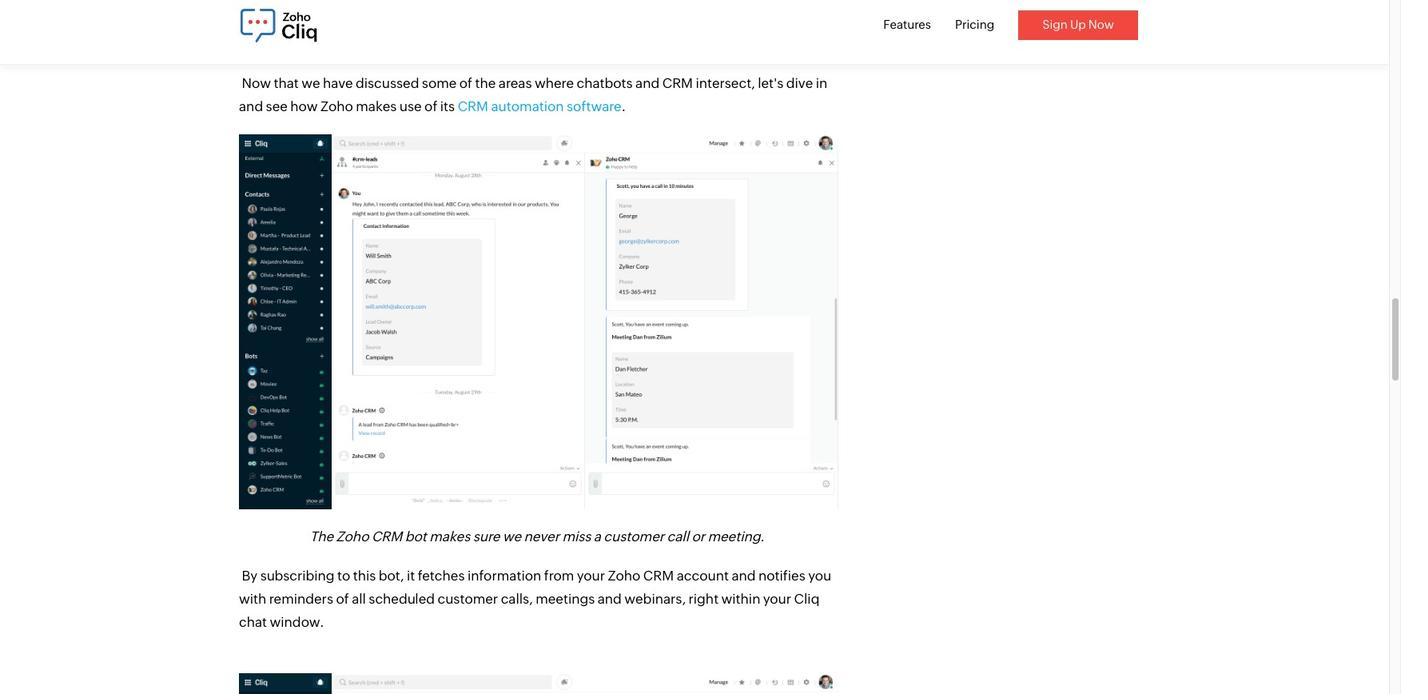 Task type: vqa. For each thing, say whether or not it's contained in the screenshot.
hiring process is engagement-centric
no



Task type: describe. For each thing, give the bounding box(es) containing it.
1 vertical spatial we
[[503, 529, 521, 545]]

features link
[[884, 18, 932, 31]]

crm automation software link
[[458, 99, 622, 115]]

.
[[622, 99, 626, 115]]

software
[[567, 99, 622, 115]]

subscribing
[[260, 568, 335, 584]]

more
[[443, 36, 476, 52]]

it
[[407, 568, 415, 584]]

now inside now that we have discussed some of the areas where chatbots and crm intersect, let's dive in and see how zoho makes use of its
[[242, 75, 271, 91]]

this
[[478, 13, 504, 29]]

cliq
[[795, 591, 820, 607]]

makes inside now that we have discussed some of the areas where chatbots and crm intersect, let's dive in and see how zoho makes use of its
[[356, 99, 397, 115]]

chatbots
[[577, 75, 633, 91]]

reminders of
[[269, 591, 349, 607]]

or
[[692, 529, 705, 545]]

the
[[310, 529, 334, 545]]

focus
[[589, 13, 624, 29]]

zoho inside now that we have discussed some of the areas where chatbots and crm intersect, let's dive in and see how zoho makes use of its
[[321, 99, 353, 115]]

track
[[781, 0, 813, 6]]

and up within at bottom right
[[732, 568, 756, 584]]

2 horizontal spatial that
[[619, 0, 644, 6]]

way,
[[507, 13, 534, 29]]

you inside by subscribing to this bot, it fetches information from your zoho crm account and notifies you with reminders of all scheduled customer calls, meetings and webinars, right within your cliq chat window.
[[809, 568, 832, 584]]

customer inside by subscribing to this bot, it fetches information from your zoho crm account and notifies you with reminders of all scheduled customer calls, meetings and webinars, right within your cliq chat window.
[[438, 591, 498, 607]]

see
[[266, 99, 288, 115]]

calls,
[[501, 591, 533, 607]]

0 horizontal spatial of
[[425, 99, 438, 115]]

a
[[594, 529, 601, 545]]

its
[[441, 99, 455, 115]]

crm inside now that we have discussed some of the areas where chatbots and crm intersect, let's dive in and see how zoho makes use of its
[[663, 75, 693, 91]]

2 vertical spatial your
[[764, 591, 792, 607]]

0 vertical spatial customer
[[604, 529, 665, 545]]

can
[[563, 13, 586, 29]]

leads,
[[297, 13, 334, 29]]

bot,
[[379, 568, 404, 584]]

this
[[353, 568, 376, 584]]

pricing
[[956, 18, 995, 31]]

0 vertical spatial now
[[1089, 18, 1115, 31]]

right
[[689, 591, 719, 607]]

chat
[[239, 614, 267, 630]]

bot
[[405, 529, 427, 545]]

1 horizontal spatial that
[[305, 36, 330, 52]]

areas
[[499, 75, 532, 91]]

prospects
[[239, 36, 302, 52]]

information
[[468, 568, 542, 584]]

how
[[291, 99, 318, 115]]

faster.
[[437, 13, 475, 29]]

meeting.
[[708, 529, 765, 545]]

use
[[400, 99, 422, 115]]

dive
[[787, 75, 814, 91]]

window.
[[270, 614, 324, 630]]



Task type: locate. For each thing, give the bounding box(es) containing it.
that help you identify and track qualified leads, and close deals faster. this way, you can focus your campaigns on those prospects that will generate you more revenue.
[[239, 0, 813, 52]]

0 vertical spatial your
[[627, 13, 655, 29]]

crm automation software .
[[458, 99, 626, 115]]

of left the
[[460, 75, 473, 91]]

pricing link
[[956, 18, 995, 31]]

you up cliq
[[809, 568, 832, 584]]

1 horizontal spatial of
[[460, 75, 473, 91]]

zoho inside by subscribing to this bot, it fetches information from your zoho crm account and notifies you with reminders of all scheduled customer calls, meetings and webinars, right within your cliq chat window.
[[608, 568, 641, 584]]

of left the its
[[425, 99, 438, 115]]

and
[[754, 0, 779, 6], [337, 13, 361, 29], [636, 75, 660, 91], [239, 99, 263, 115], [732, 568, 756, 584], [598, 591, 622, 607]]

all
[[352, 591, 366, 607]]

webinars,
[[625, 591, 686, 607]]

makes right "bot"
[[430, 529, 470, 545]]

sign up now link
[[1019, 10, 1139, 40]]

1 vertical spatial that
[[305, 36, 330, 52]]

revenue.
[[478, 36, 534, 52]]

account
[[677, 568, 729, 584]]

you left 'can'
[[537, 13, 560, 29]]

0 horizontal spatial now
[[242, 75, 271, 91]]

sign up now
[[1043, 18, 1115, 31]]

intersect,
[[696, 75, 756, 91]]

customer right a
[[604, 529, 665, 545]]

deals
[[400, 13, 434, 29]]

miss
[[563, 529, 591, 545]]

up
[[1071, 18, 1087, 31]]

1 vertical spatial zoho
[[336, 529, 369, 545]]

1 horizontal spatial we
[[503, 529, 521, 545]]

customer down 'fetches'
[[438, 591, 498, 607]]

notifies
[[759, 568, 806, 584]]

crm automation
[[458, 99, 564, 115]]

crm
[[663, 75, 693, 91], [372, 529, 402, 545], [644, 568, 674, 584]]

identify
[[704, 0, 752, 6]]

customer
[[604, 529, 665, 545], [438, 591, 498, 607]]

2 vertical spatial zoho
[[608, 568, 641, 584]]

of
[[460, 75, 473, 91], [425, 99, 438, 115]]

with
[[239, 591, 267, 607]]

0 horizontal spatial that
[[274, 75, 299, 91]]

we inside now that we have discussed some of the areas where chatbots and crm intersect, let's dive in and see how zoho makes use of its
[[302, 75, 320, 91]]

call
[[667, 529, 689, 545]]

0 vertical spatial makes
[[356, 99, 397, 115]]

will
[[333, 36, 354, 52]]

that up see
[[274, 75, 299, 91]]

0 vertical spatial of
[[460, 75, 473, 91]]

1 vertical spatial crm
[[372, 529, 402, 545]]

and left see
[[239, 99, 263, 115]]

crm left intersect, at the top of the page
[[663, 75, 693, 91]]

and right chatbots
[[636, 75, 660, 91]]

fetches
[[418, 568, 465, 584]]

sure
[[473, 529, 500, 545]]

makes
[[356, 99, 397, 115], [430, 529, 470, 545]]

now right up
[[1089, 18, 1115, 31]]

1 vertical spatial customer
[[438, 591, 498, 607]]

the zoho crm bot makes sure we never miss a customer call or meeting.
[[310, 529, 768, 545]]

within
[[722, 591, 761, 607]]

1 horizontal spatial customer
[[604, 529, 665, 545]]

generate
[[357, 36, 414, 52]]

and up those on the top right
[[754, 0, 779, 6]]

never
[[524, 529, 560, 545]]

your down notifies
[[764, 591, 792, 607]]

qualified
[[239, 13, 295, 29]]

2 vertical spatial crm
[[644, 568, 674, 584]]

2 vertical spatial that
[[274, 75, 299, 91]]

0 vertical spatial that
[[619, 0, 644, 6]]

1 vertical spatial of
[[425, 99, 438, 115]]

zoho down have
[[321, 99, 353, 115]]

you
[[678, 0, 701, 6], [537, 13, 560, 29], [417, 36, 440, 52], [809, 568, 832, 584]]

by
[[242, 568, 258, 584]]

1 horizontal spatial makes
[[430, 529, 470, 545]]

zoho up webinars,
[[608, 568, 641, 584]]

now that we have discussed some of the areas where chatbots and crm intersect, let's dive in and see how zoho makes use of its
[[239, 75, 828, 115]]

your down the help
[[627, 13, 655, 29]]

some
[[422, 75, 457, 91]]

zoho right "the" on the left bottom of the page
[[336, 529, 369, 545]]

crm inside by subscribing to this bot, it fetches information from your zoho crm account and notifies you with reminders of all scheduled customer calls, meetings and webinars, right within your cliq chat window.
[[644, 568, 674, 584]]

0 horizontal spatial makes
[[356, 99, 397, 115]]

those
[[750, 13, 785, 29]]

0 horizontal spatial we
[[302, 75, 320, 91]]

your
[[627, 13, 655, 29], [577, 568, 606, 584], [764, 591, 792, 607]]

and right meetings
[[598, 591, 622, 607]]

by subscribing to this bot, it fetches information from your zoho crm account and notifies you with reminders of all scheduled customer calls, meetings and webinars, right within your cliq chat window.
[[239, 568, 832, 630]]

now
[[1089, 18, 1115, 31], [242, 75, 271, 91]]

that inside now that we have discussed some of the areas where chatbots and crm intersect, let's dive in and see how zoho makes use of its
[[274, 75, 299, 91]]

0 vertical spatial crm
[[663, 75, 693, 91]]

crm left "bot"
[[372, 529, 402, 545]]

on
[[730, 13, 747, 29]]

1 vertical spatial your
[[577, 568, 606, 584]]

sign
[[1043, 18, 1068, 31]]

you down deals
[[417, 36, 440, 52]]

makes down discussed
[[356, 99, 397, 115]]

in
[[816, 75, 828, 91]]

from
[[544, 568, 575, 584]]

that
[[619, 0, 644, 6], [305, 36, 330, 52], [274, 75, 299, 91]]

crm up webinars,
[[644, 568, 674, 584]]

your right from
[[577, 568, 606, 584]]

1 horizontal spatial your
[[627, 13, 655, 29]]

0 vertical spatial zoho
[[321, 99, 353, 115]]

that down leads,
[[305, 36, 330, 52]]

0 horizontal spatial your
[[577, 568, 606, 584]]

features
[[884, 18, 932, 31]]

discussed
[[356, 75, 419, 91]]

close
[[364, 13, 398, 29]]

we up the how
[[302, 75, 320, 91]]

to
[[338, 568, 351, 584]]

meetings
[[536, 591, 595, 607]]

we
[[302, 75, 320, 91], [503, 529, 521, 545]]

and up will
[[337, 13, 361, 29]]

2 horizontal spatial your
[[764, 591, 792, 607]]

where
[[535, 75, 574, 91]]

you up the campaigns
[[678, 0, 701, 6]]

1 horizontal spatial now
[[1089, 18, 1115, 31]]

1 vertical spatial now
[[242, 75, 271, 91]]

zoho
[[321, 99, 353, 115], [336, 529, 369, 545], [608, 568, 641, 584]]

help
[[647, 0, 675, 6]]

now up see
[[242, 75, 271, 91]]

your inside that help you identify and track qualified leads, and close deals faster. this way, you can focus your campaigns on those prospects that will generate you more revenue.
[[627, 13, 655, 29]]

scheduled
[[369, 591, 435, 607]]

let's
[[758, 75, 784, 91]]

0 vertical spatial we
[[302, 75, 320, 91]]

0 horizontal spatial customer
[[438, 591, 498, 607]]

that left the help
[[619, 0, 644, 6]]

campaigns
[[658, 13, 728, 29]]

have
[[323, 75, 353, 91]]

the
[[475, 75, 496, 91]]

we right sure
[[503, 529, 521, 545]]

1 vertical spatial makes
[[430, 529, 470, 545]]



